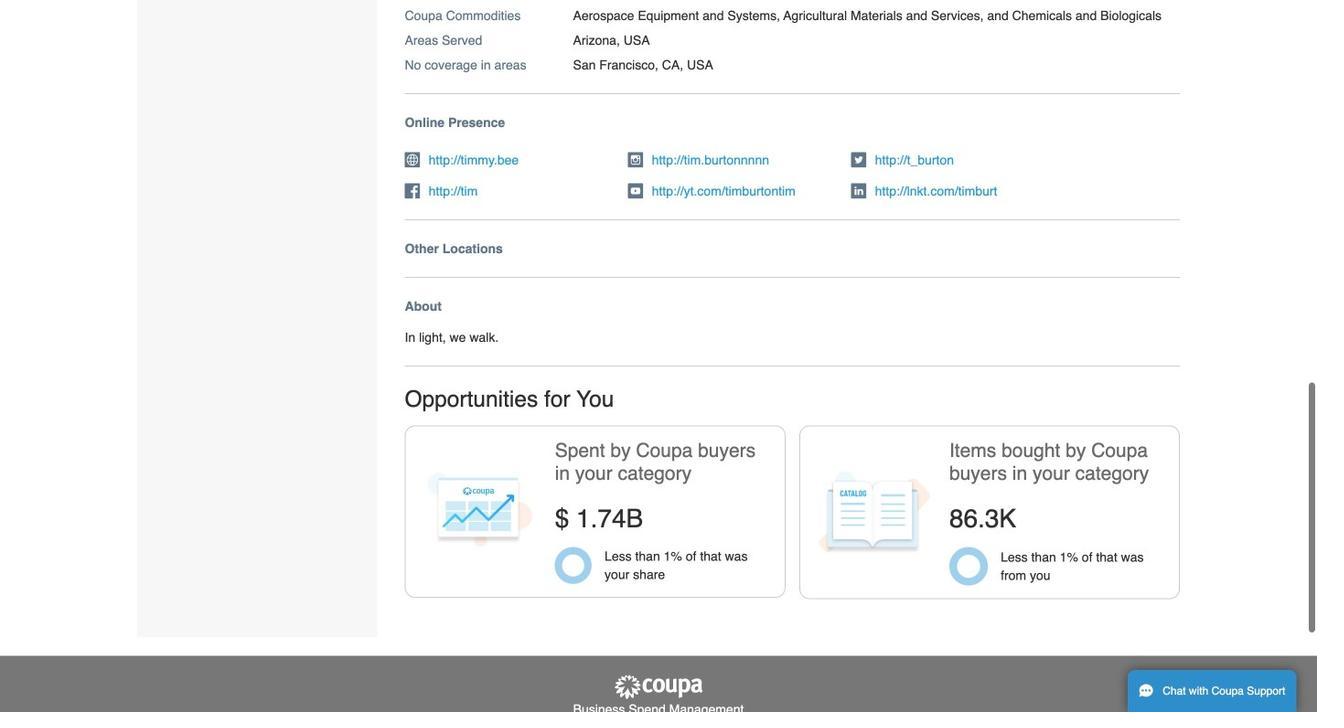 Task type: describe. For each thing, give the bounding box(es) containing it.
coupa supplier portal image
[[613, 675, 705, 701]]



Task type: vqa. For each thing, say whether or not it's contained in the screenshot.
Coupa Supplier Portal image in the bottom of the page
yes



